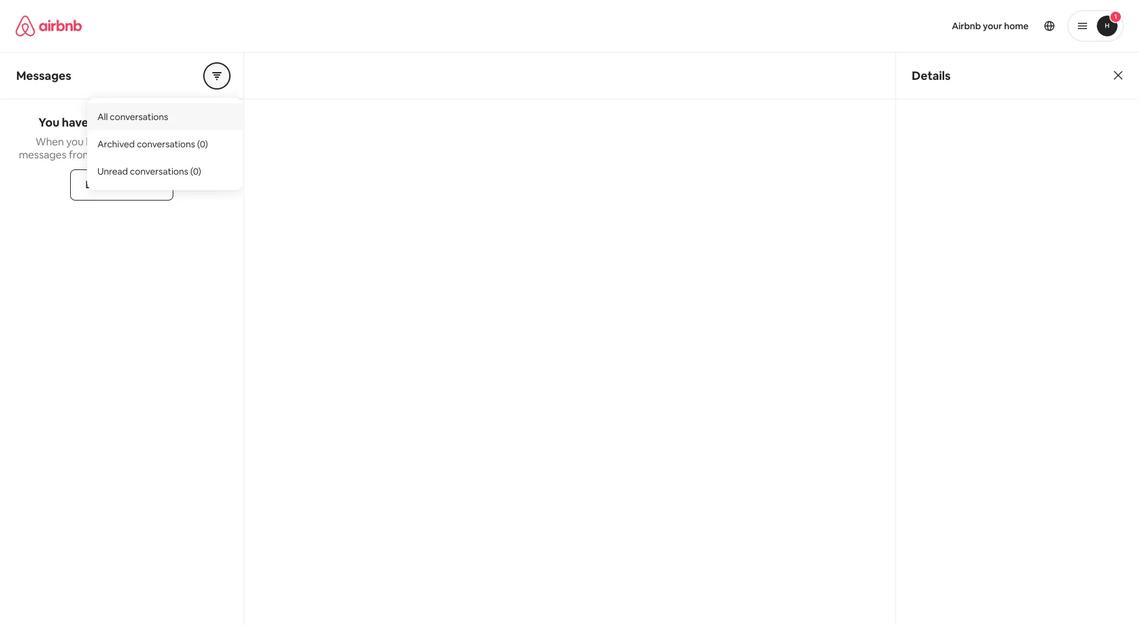 Task type: describe. For each thing, give the bounding box(es) containing it.
book
[[86, 135, 110, 149]]

all conversations button
[[87, 103, 243, 130]]

messaging page main contents element
[[0, 52, 1139, 626]]

conversations for archived
[[137, 138, 195, 150]]

explore
[[85, 178, 122, 192]]

unread conversations (0)
[[97, 165, 201, 177]]

airbnb inside messaging page main contents element
[[125, 178, 158, 192]]

no
[[91, 115, 105, 130]]

airbnb your home link
[[944, 12, 1037, 40]]

(0) for unread conversations (0)
[[190, 165, 201, 177]]

airbnb inside 'profile' element
[[952, 20, 981, 32]]

0 vertical spatial messages
[[149, 115, 205, 130]]

conversations for unread
[[130, 165, 188, 177]]

archived conversations (0)
[[97, 138, 208, 150]]

airbnb your home
[[952, 20, 1029, 32]]

your inside 'profile' element
[[983, 20, 1002, 32]]

experience,
[[152, 135, 208, 149]]

your inside you have no unread messages when you book a trip or experience, messages from your host will show up here.
[[94, 148, 116, 162]]

all
[[97, 111, 108, 122]]

(0) for archived conversations (0)
[[197, 138, 208, 150]]

show
[[159, 148, 184, 162]]

explore airbnb
[[85, 178, 158, 192]]



Task type: vqa. For each thing, say whether or not it's contained in the screenshot.
the bedrooms
no



Task type: locate. For each thing, give the bounding box(es) containing it.
from
[[69, 148, 92, 162]]

airbnb
[[952, 20, 981, 32], [125, 178, 158, 192]]

explore airbnb link
[[70, 170, 174, 201]]

your up unread
[[94, 148, 116, 162]]

2 vertical spatial conversations
[[130, 165, 188, 177]]

1 vertical spatial (0)
[[190, 165, 201, 177]]

0 horizontal spatial airbnb
[[125, 178, 158, 192]]

when
[[36, 135, 64, 149]]

up
[[186, 148, 199, 162]]

1 horizontal spatial airbnb
[[952, 20, 981, 32]]

here.
[[201, 148, 225, 162]]

profile element
[[585, 0, 1124, 52]]

you
[[66, 135, 84, 149]]

your left home
[[983, 20, 1002, 32]]

you have no unread messages when you book a trip or experience, messages from your host will show up here.
[[19, 115, 225, 162]]

0 vertical spatial (0)
[[197, 138, 208, 150]]

all conversations
[[97, 111, 168, 122]]

(0) down up
[[190, 165, 201, 177]]

1 vertical spatial conversations
[[137, 138, 195, 150]]

(0) right show
[[197, 138, 208, 150]]

1
[[1115, 12, 1117, 21]]

your
[[983, 20, 1002, 32], [94, 148, 116, 162]]

trip
[[121, 135, 137, 149]]

conversations for all
[[110, 111, 168, 122]]

unread
[[97, 165, 128, 177]]

unread
[[108, 115, 147, 130]]

airbnb left home
[[952, 20, 981, 32]]

conversations
[[110, 111, 168, 122], [137, 138, 195, 150], [130, 165, 188, 177]]

0 vertical spatial conversations
[[110, 111, 168, 122]]

or
[[140, 135, 150, 149]]

messages down you
[[19, 148, 67, 162]]

filter conversations. current filter: all conversations image
[[212, 70, 222, 81]]

messages
[[16, 68, 71, 83]]

details
[[912, 68, 951, 83]]

1 horizontal spatial messages
[[149, 115, 205, 130]]

host
[[118, 148, 139, 162]]

group inside messaging page main contents element
[[204, 63, 230, 89]]

messages up experience,
[[149, 115, 205, 130]]

0 horizontal spatial messages
[[19, 148, 67, 162]]

1 vertical spatial messages
[[19, 148, 67, 162]]

messages
[[149, 115, 205, 130], [19, 148, 67, 162]]

home
[[1004, 20, 1029, 32]]

(0)
[[197, 138, 208, 150], [190, 165, 201, 177]]

group
[[204, 63, 230, 89]]

0 vertical spatial your
[[983, 20, 1002, 32]]

airbnb down unread conversations (0)
[[125, 178, 158, 192]]

1 vertical spatial airbnb
[[125, 178, 158, 192]]

1 vertical spatial your
[[94, 148, 116, 162]]

1 button
[[1068, 10, 1124, 42]]

will
[[141, 148, 157, 162]]

1 horizontal spatial your
[[983, 20, 1002, 32]]

conversations inside button
[[110, 111, 168, 122]]

0 horizontal spatial your
[[94, 148, 116, 162]]

a
[[113, 135, 118, 149]]

0 vertical spatial airbnb
[[952, 20, 981, 32]]

have
[[62, 115, 88, 130]]

archived
[[97, 138, 135, 150]]

you
[[39, 115, 59, 130]]



